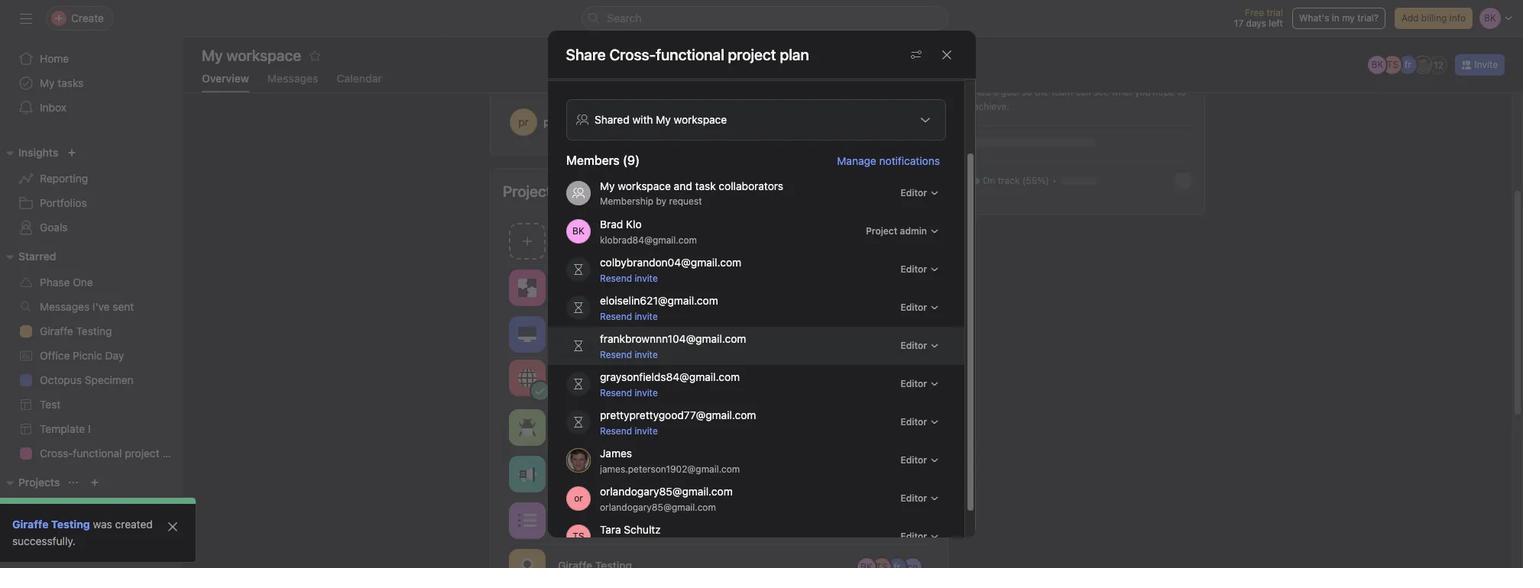 Task type: vqa. For each thing, say whether or not it's contained in the screenshot.
the Giraffe Testing to the top
yes



Task type: describe. For each thing, give the bounding box(es) containing it.
add for add a goal so the team can see what you hope to achieve.
[[974, 86, 991, 98]]

my workspace inside option group
[[656, 113, 727, 126]]

project down brad
[[583, 235, 618, 248]]

starred button
[[0, 248, 56, 266]]

add billing info
[[1402, 12, 1467, 24]]

goal
[[1002, 86, 1020, 98]]

project inside starred "element"
[[125, 447, 160, 460]]

1 vertical spatial giraffe
[[12, 518, 49, 531]]

i've
[[92, 301, 110, 314]]

projects inside dropdown button
[[18, 476, 60, 489]]

on track (55%)
[[983, 175, 1050, 187]]

shared with my workspace
[[595, 113, 727, 126]]

insights button
[[0, 144, 58, 162]]

frankbrownnn104@gmail.com
[[600, 332, 746, 345]]

members (9)
[[566, 154, 640, 167]]

specimen inside starred "element"
[[85, 374, 134, 387]]

reporting link
[[9, 167, 174, 191]]

cross-functional project plan for the middle the cross-functional project plan link
[[40, 447, 183, 460]]

was
[[93, 518, 112, 531]]

octopus inside starred "element"
[[40, 374, 82, 387]]

1 horizontal spatial invite button
[[1456, 54, 1506, 76]]

0 horizontal spatial invite button
[[15, 535, 80, 563]]

prettyprettygood77@gmail.com
[[600, 409, 756, 422]]

office
[[40, 349, 70, 362]]

with
[[632, 113, 653, 126]]

ts left pr
[[877, 328, 888, 340]]

giraffe inside starred "element"
[[40, 325, 73, 338]]

plan for the cross-functional project plan link inside the projects element
[[162, 502, 183, 515]]

reporting
[[40, 172, 88, 185]]

manage notifications
[[837, 154, 940, 167]]

project up the eloiselin621@gmail.com
[[646, 279, 681, 292]]

projects element
[[0, 469, 184, 569]]

tara schultz
[[600, 523, 661, 536]]

ja inside share cross-functional project plan dialog
[[573, 455, 583, 466]]

editor button for frankbrownnn104@gmail.com
[[894, 336, 946, 357]]

ts left 6
[[892, 375, 904, 387]]

messages for messages
[[267, 72, 318, 85]]

hide sidebar image
[[20, 12, 32, 24]]

shared with my workspace option group
[[566, 99, 946, 141]]

(55%)
[[1023, 175, 1050, 187]]

template i for template i link in the projects element
[[40, 527, 91, 540]]

orlandogary85@gmail.com orlandogary85@gmail.com
[[600, 485, 733, 513]]

2 horizontal spatial ja
[[1419, 59, 1429, 70]]

drisco's drinks
[[558, 366, 635, 379]]

resend invite button for graysonfields84@gmail.com
[[600, 386, 658, 399]]

colbybrandon04@gmail.com
[[600, 256, 741, 269]]

bk inside share cross-functional project plan dialog
[[572, 226, 584, 237]]

1 vertical spatial template
[[558, 466, 605, 479]]

office picnic day link
[[9, 344, 174, 369]]

by
[[656, 196, 666, 207]]

so
[[1023, 86, 1033, 98]]

invite for prettyprettygood77@gmail.com
[[635, 426, 658, 437]]

global element
[[0, 37, 184, 129]]

goals link
[[9, 216, 174, 240]]

james
[[600, 447, 632, 460]]

one
[[73, 276, 93, 289]]

editor button for orlandogary85@gmail.com
[[894, 489, 946, 510]]

days
[[1247, 18, 1267, 29]]

complete
[[570, 385, 612, 396]]

shared
[[595, 113, 629, 126]]

workspace
[[618, 180, 671, 193]]

phase one link
[[9, 271, 174, 295]]

my tasks link
[[9, 71, 174, 96]]

membership
[[600, 196, 653, 207]]

template i for top template i link
[[40, 423, 91, 436]]

drisco's
[[558, 366, 600, 379]]

cross- inside projects element
[[40, 502, 73, 515]]

1 horizontal spatial octopus
[[558, 326, 601, 339]]

resend invite button for prettyprettygood77@gmail.com
[[600, 424, 658, 437]]

new
[[558, 235, 580, 248]]

project privacy dialog image
[[919, 114, 932, 126]]

close this dialog image
[[941, 49, 953, 61]]

ts inside share cross-functional project plan dialog
[[573, 531, 584, 543]]

collaborators
[[719, 180, 783, 193]]

and
[[674, 180, 692, 193]]

invite for left invite button
[[43, 542, 70, 555]]

day
[[105, 349, 124, 362]]

brad
[[600, 218, 623, 231]]

what's in my trial? button
[[1293, 8, 1386, 29]]

functional inside dialog
[[656, 45, 725, 63]]

0 vertical spatial cross-functional project plan link
[[491, 265, 948, 311]]

the
[[1035, 86, 1049, 98]]

my tasks
[[40, 76, 84, 89]]

free
[[1246, 7, 1265, 18]]

schultz
[[624, 523, 661, 536]]

17
[[1235, 18, 1244, 29]]

0 horizontal spatial my workspace
[[202, 47, 301, 64]]

office picnic day
[[40, 349, 124, 362]]

new project
[[558, 235, 618, 248]]

computer image
[[518, 325, 537, 344]]

search list box
[[582, 6, 949, 31]]

james.peterson1902@gmail.com
[[600, 464, 740, 475]]

phase one
[[40, 276, 93, 289]]

6
[[910, 375, 916, 387]]

editor button for graysonfields84@gmail.com
[[894, 374, 946, 395]]

1 vertical spatial testing
[[51, 518, 90, 531]]

graysonfields84@gmail.com
[[600, 370, 740, 383]]

project admin button
[[859, 221, 946, 242]]

successfully.
[[12, 535, 76, 548]]

globe image
[[518, 369, 537, 387]]

to
[[1178, 86, 1187, 98]]

template for top template i link
[[40, 423, 85, 436]]

fr
[[1405, 59, 1412, 70]]

overview link
[[202, 72, 249, 93]]

a
[[994, 86, 999, 98]]

template for template i link in the projects element
[[40, 527, 85, 540]]

phase
[[40, 276, 70, 289]]

graysonfields84@gmail.com resend invite
[[600, 370, 740, 399]]

notifications
[[879, 154, 940, 167]]

usersicon image
[[572, 187, 585, 200]]

starred
[[18, 250, 56, 263]]

project plan
[[728, 45, 810, 63]]

1 vertical spatial cross-functional project plan link
[[9, 442, 183, 466]]

drinks
[[602, 366, 635, 379]]

messages link
[[267, 72, 318, 93]]

ribbon image
[[518, 559, 537, 569]]

billing
[[1422, 12, 1448, 24]]

test
[[40, 398, 61, 411]]

insights
[[18, 146, 58, 159]]

invite for the rightmost invite button
[[1475, 59, 1499, 70]]

what
[[1112, 86, 1133, 98]]

1 vertical spatial giraffe testing
[[12, 518, 90, 531]]

cross-functional project plan for the cross-functional project plan link inside the projects element
[[40, 502, 183, 515]]

0 vertical spatial template i link
[[9, 417, 174, 442]]

portfolios
[[40, 197, 87, 210]]

orlandogary85@gmail.com inside orlandogary85@gmail.com orlandogary85@gmail.com
[[600, 502, 716, 513]]

giraffe testing inside starred "element"
[[40, 325, 112, 338]]

or
[[574, 493, 583, 505]]

1 vertical spatial giraffe testing link
[[12, 518, 90, 531]]

lkftoihjh link
[[491, 498, 948, 544]]

editor for my workspace and task collaborators
[[901, 187, 927, 199]]

project permissions image
[[910, 49, 923, 61]]

project up 'created' at left bottom
[[125, 502, 160, 515]]

0 vertical spatial octopus specimen
[[558, 326, 654, 339]]

picnic
[[73, 349, 102, 362]]

resend for frankbrownnn104@gmail.com
[[600, 349, 632, 361]]

add to starred image
[[309, 50, 321, 62]]



Task type: locate. For each thing, give the bounding box(es) containing it.
editor button for prettyprettygood77@gmail.com
[[894, 412, 946, 434]]

1 vertical spatial messages
[[40, 301, 90, 314]]

resend invite button down the eloiselin621@gmail.com
[[600, 309, 658, 322]]

0 vertical spatial orlandogary85@gmail.com
[[600, 485, 733, 498]]

what's in my trial?
[[1300, 12, 1379, 24]]

add inside button
[[1402, 12, 1420, 24]]

my inside the global element
[[40, 76, 55, 89]]

messages inside starred "element"
[[40, 301, 90, 314]]

template down test
[[40, 423, 85, 436]]

1 vertical spatial cross-functional project plan
[[40, 447, 183, 460]]

octopus specimen up drisco's drinks
[[558, 326, 654, 339]]

0 horizontal spatial messages
[[40, 301, 90, 314]]

james james.peterson1902@gmail.com
[[600, 447, 740, 475]]

messages down 'phase one'
[[40, 301, 90, 314]]

resend up james
[[600, 426, 632, 437]]

giraffe testing up successfully.
[[12, 518, 90, 531]]

3 invite from the top
[[635, 349, 658, 361]]

search button
[[582, 6, 949, 31]]

my for my workspace and task collaborators membership by request
[[600, 180, 615, 193]]

editor for colbybrandon04@gmail.com
[[901, 264, 927, 275]]

0 vertical spatial my
[[40, 76, 55, 89]]

cross-functional project plan link
[[491, 265, 948, 311], [9, 442, 183, 466], [9, 497, 183, 521]]

1 vertical spatial projects
[[18, 476, 60, 489]]

info
[[1450, 12, 1467, 24]]

2 vertical spatial template i
[[40, 527, 91, 540]]

1 vertical spatial template i
[[558, 466, 611, 479]]

resend for prettyprettygood77@gmail.com
[[600, 426, 632, 437]]

specimen down 'eloiselin621@gmail.com resend invite'
[[604, 326, 654, 339]]

1 horizontal spatial ja
[[908, 422, 918, 433]]

add left a
[[974, 86, 991, 98]]

specimen down day
[[85, 374, 134, 387]]

home link
[[9, 47, 174, 71]]

2 vertical spatial cross-functional project plan
[[40, 502, 183, 515]]

0 vertical spatial projects
[[503, 183, 559, 200]]

1 vertical spatial octopus
[[40, 374, 82, 387]]

giraffe testing
[[40, 325, 112, 338], [12, 518, 90, 531]]

editor button
[[894, 259, 946, 281], [894, 374, 946, 395], [894, 450, 946, 472], [894, 527, 946, 548]]

invite for frankbrownnn104@gmail.com
[[635, 349, 658, 361]]

4 invite from the top
[[635, 387, 658, 399]]

ja down 'task'
[[573, 455, 583, 466]]

octopus
[[558, 326, 601, 339], [40, 374, 82, 387]]

2 editor from the top
[[901, 264, 927, 275]]

resend inside colbybrandon04@gmail.com resend invite
[[600, 273, 632, 284]]

testing
[[76, 325, 112, 338], [51, 518, 90, 531]]

resend inside graysonfields84@gmail.com resend invite
[[600, 387, 632, 399]]

2 resend invite button from the top
[[600, 309, 658, 322]]

cross-functional project plan down test link
[[40, 447, 183, 460]]

2 editor button from the top
[[894, 297, 946, 319]]

resend invite button down drinks on the bottom left of page
[[600, 386, 658, 399]]

task
[[558, 419, 581, 432]]

1 horizontal spatial specimen
[[604, 326, 654, 339]]

editor for frankbrownnn104@gmail.com
[[901, 340, 927, 352]]

2 vertical spatial i
[[88, 527, 91, 540]]

request
[[669, 196, 702, 207]]

5 editor button from the top
[[894, 489, 946, 510]]

resend invite button for eloiselin621@gmail.com
[[600, 309, 658, 322]]

orlandogary85@gmail.com
[[600, 485, 733, 498], [600, 502, 716, 513]]

0 vertical spatial giraffe testing
[[40, 325, 112, 338]]

plan for the middle the cross-functional project plan link
[[162, 447, 183, 460]]

trial?
[[1358, 12, 1379, 24]]

template i link inside projects element
[[9, 521, 174, 546]]

my workspace and task collaborators membership by request
[[600, 180, 783, 207]]

template left was
[[40, 527, 85, 540]]

3 resend invite button from the top
[[600, 348, 658, 361]]

2 vertical spatial template i link
[[9, 521, 174, 546]]

orlandogary85@gmail.com up schultz
[[600, 502, 716, 513]]

cross- up projects dropdown button
[[40, 447, 73, 460]]

eloiselin621@gmail.com resend invite
[[600, 294, 718, 322]]

testing down messages i've sent link
[[76, 325, 112, 338]]

team
[[1052, 86, 1073, 98]]

my workspace right with
[[656, 113, 727, 126]]

manage notifications button
[[837, 154, 946, 167]]

4 editor button from the top
[[894, 527, 946, 548]]

4 editor from the top
[[901, 340, 927, 352]]

resend down drinks on the bottom left of page
[[600, 387, 632, 399]]

0 vertical spatial giraffe testing link
[[9, 320, 174, 344]]

projects left usersicon
[[503, 183, 559, 200]]

functional up was
[[73, 502, 122, 515]]

invite down frankbrownnn104@gmail.com
[[635, 349, 658, 361]]

resend up drinks on the bottom left of page
[[600, 349, 632, 361]]

1 vertical spatial ja
[[908, 422, 918, 433]]

template i down test
[[40, 423, 91, 436]]

project down test link
[[125, 447, 160, 460]]

0 vertical spatial my workspace
[[202, 47, 301, 64]]

trial
[[1267, 7, 1284, 18]]

i left was
[[88, 527, 91, 540]]

functional up the eloiselin621@gmail.com
[[592, 279, 643, 292]]

resend
[[600, 273, 632, 284], [600, 311, 632, 322], [600, 349, 632, 361], [600, 387, 632, 399], [600, 426, 632, 437]]

i inside starred "element"
[[88, 423, 91, 436]]

editor for graysonfields84@gmail.com
[[901, 379, 927, 390]]

manage
[[837, 154, 877, 167]]

3 editor button from the top
[[894, 450, 946, 472]]

invite inside 'frankbrownnn104@gmail.com resend invite'
[[635, 349, 658, 361]]

add inside 'add a goal so the team can see what you hope to achieve.'
[[974, 86, 991, 98]]

5 resend invite button from the top
[[600, 424, 658, 437]]

functional down test link
[[73, 447, 122, 460]]

1 invite from the top
[[635, 273, 658, 284]]

functional inside starred "element"
[[73, 447, 122, 460]]

lkftoihjh
[[558, 513, 599, 526]]

see
[[1094, 86, 1109, 98]]

0 vertical spatial add
[[1402, 12, 1420, 24]]

1 vertical spatial my
[[600, 180, 615, 193]]

add for add billing info
[[1402, 12, 1420, 24]]

messages i've sent
[[40, 301, 134, 314]]

projects up successfully.
[[18, 476, 60, 489]]

task
[[695, 180, 716, 193]]

4 resend from the top
[[600, 387, 632, 399]]

on
[[983, 175, 996, 187]]

can
[[1076, 86, 1092, 98]]

template i inside projects element
[[40, 527, 91, 540]]

functional up shared with my workspace
[[656, 45, 725, 63]]

close image
[[167, 521, 179, 534]]

test link
[[9, 393, 174, 417]]

editor button for my workspace and task collaborators
[[894, 183, 946, 204]]

12
[[1434, 59, 1444, 71]]

resend invite button up the eloiselin621@gmail.com
[[600, 271, 658, 284]]

invite for graysonfields84@gmail.com
[[635, 387, 658, 399]]

i for top template i link
[[88, 423, 91, 436]]

2 vertical spatial cross-functional project plan link
[[9, 497, 183, 521]]

2 resend from the top
[[600, 311, 632, 322]]

resend for colbybrandon04@gmail.com
[[600, 273, 632, 284]]

klo
[[626, 218, 642, 231]]

template inside starred "element"
[[40, 423, 85, 436]]

1 vertical spatial i
[[608, 466, 611, 479]]

0 vertical spatial messages
[[267, 72, 318, 85]]

search
[[608, 11, 642, 24]]

resend invite button for frankbrownnn104@gmail.com
[[600, 348, 658, 361]]

invite
[[635, 273, 658, 284], [635, 311, 658, 322], [635, 349, 658, 361], [635, 387, 658, 399], [635, 426, 658, 437]]

giraffe up successfully.
[[12, 518, 49, 531]]

invite for colbybrandon04@gmail.com
[[635, 273, 658, 284]]

testing up successfully.
[[51, 518, 90, 531]]

3 resend from the top
[[600, 349, 632, 361]]

giraffe testing link up successfully.
[[12, 518, 90, 531]]

7 editor from the top
[[901, 455, 927, 466]]

cross-functional project plan inside starred "element"
[[40, 447, 183, 460]]

2 vertical spatial ja
[[573, 455, 583, 466]]

0 horizontal spatial specimen
[[85, 374, 134, 387]]

invite for eloiselin621@gmail.com
[[635, 311, 658, 322]]

projects button
[[0, 474, 60, 492]]

was created successfully.
[[12, 518, 153, 548]]

1 editor from the top
[[901, 187, 927, 199]]

i down james
[[608, 466, 611, 479]]

0 horizontal spatial invite
[[43, 542, 70, 555]]

octopus down office
[[40, 374, 82, 387]]

octopus specimen down picnic at the bottom of the page
[[40, 374, 134, 387]]

i down test link
[[88, 423, 91, 436]]

1 horizontal spatial octopus specimen
[[558, 326, 654, 339]]

5 invite from the top
[[635, 426, 658, 437]]

cross-functional project plan
[[558, 279, 706, 292], [40, 447, 183, 460], [40, 502, 183, 515]]

1 vertical spatial orlandogary85@gmail.com
[[600, 502, 716, 513]]

invite down "graysonfields84@gmail.com"
[[635, 387, 658, 399]]

editor for prettyprettygood77@gmail.com
[[901, 417, 927, 428]]

track
[[998, 175, 1020, 187]]

template
[[40, 423, 85, 436], [558, 466, 605, 479], [40, 527, 85, 540]]

1 horizontal spatial add
[[1402, 12, 1420, 24]]

plan inside projects element
[[162, 502, 183, 515]]

invite button down projects dropdown button
[[15, 535, 80, 563]]

1 vertical spatial invite button
[[15, 535, 80, 563]]

editor for james
[[901, 455, 927, 466]]

0 vertical spatial i
[[88, 423, 91, 436]]

0 horizontal spatial add
[[974, 86, 991, 98]]

0 vertical spatial cross-functional project plan
[[558, 279, 706, 292]]

frankbrownnn104@gmail.com resend invite
[[600, 332, 746, 361]]

i
[[88, 423, 91, 436], [608, 466, 611, 479], [88, 527, 91, 540]]

2 orlandogary85@gmail.com from the top
[[600, 502, 716, 513]]

cross- inside share cross-functional project plan dialog
[[610, 45, 656, 63]]

1 horizontal spatial my
[[600, 180, 615, 193]]

portfolios link
[[9, 191, 174, 216]]

cross-functional project plan inside projects element
[[40, 502, 183, 515]]

giraffe testing link
[[9, 320, 174, 344], [12, 518, 90, 531]]

resend invite button for colbybrandon04@gmail.com
[[600, 271, 658, 284]]

ts down lkftoihjh
[[573, 531, 584, 543]]

plan inside starred "element"
[[162, 447, 183, 460]]

my up membership
[[600, 180, 615, 193]]

editor for orlandogary85@gmail.com
[[901, 493, 927, 505]]

0 vertical spatial giraffe
[[40, 325, 73, 338]]

0 horizontal spatial ja
[[573, 455, 583, 466]]

resend for eloiselin621@gmail.com
[[600, 311, 632, 322]]

ja
[[1419, 59, 1429, 70], [908, 422, 918, 433], [573, 455, 583, 466]]

giraffe up office
[[40, 325, 73, 338]]

octopus up drisco's
[[558, 326, 601, 339]]

0 horizontal spatial projects
[[18, 476, 60, 489]]

2 editor button from the top
[[894, 374, 946, 395]]

1 orlandogary85@gmail.com from the top
[[600, 485, 733, 498]]

0 vertical spatial testing
[[76, 325, 112, 338]]

invite inside graysonfields84@gmail.com resend invite
[[635, 387, 658, 399]]

template i up or
[[558, 466, 611, 479]]

my left tasks
[[40, 76, 55, 89]]

editor button for james
[[894, 450, 946, 472]]

1 horizontal spatial projects
[[503, 183, 559, 200]]

giraffe testing up office picnic day
[[40, 325, 112, 338]]

ts
[[1388, 59, 1399, 70], [877, 328, 888, 340], [892, 375, 904, 387], [573, 531, 584, 543]]

0 vertical spatial octopus
[[558, 326, 601, 339]]

1 vertical spatial invite
[[43, 542, 70, 555]]

testing inside starred "element"
[[76, 325, 112, 338]]

•
[[1053, 175, 1057, 187]]

messages down 'add to starred' image
[[267, 72, 318, 85]]

cross- down new
[[558, 279, 592, 292]]

project
[[583, 235, 618, 248], [646, 279, 681, 292], [125, 447, 160, 460], [125, 502, 160, 515]]

template inside projects element
[[40, 527, 85, 540]]

cross- down search
[[610, 45, 656, 63]]

3 editor button from the top
[[894, 336, 946, 357]]

calendar
[[337, 72, 382, 85]]

cross- inside starred "element"
[[40, 447, 73, 460]]

ja down 6
[[908, 422, 918, 433]]

editor button for colbybrandon04@gmail.com
[[894, 259, 946, 281]]

1 vertical spatial plan
[[162, 447, 183, 460]]

list image
[[518, 512, 537, 530]]

0 vertical spatial template i
[[40, 423, 91, 436]]

1 horizontal spatial messages
[[267, 72, 318, 85]]

6 editor from the top
[[901, 417, 927, 428]]

1 vertical spatial add
[[974, 86, 991, 98]]

template i inside starred "element"
[[40, 423, 91, 436]]

free trial 17 days left
[[1235, 7, 1284, 29]]

0 vertical spatial ja
[[1419, 59, 1429, 70]]

home
[[40, 52, 69, 65]]

invite up the eloiselin621@gmail.com
[[635, 273, 658, 284]]

insights element
[[0, 139, 184, 243]]

messages for messages i've sent
[[40, 301, 90, 314]]

eloiselin621@gmail.com
[[600, 294, 718, 307]]

1 editor button from the top
[[894, 183, 946, 204]]

my workspace up overview
[[202, 47, 301, 64]]

messages
[[267, 72, 318, 85], [40, 301, 90, 314]]

template up or
[[558, 466, 605, 479]]

invite inside 'eloiselin621@gmail.com resend invite'
[[635, 311, 658, 322]]

i inside projects element
[[88, 527, 91, 540]]

4 resend invite button from the top
[[600, 386, 658, 399]]

giraffe testing link up picnic at the bottom of the page
[[9, 320, 174, 344]]

inbox link
[[9, 96, 174, 120]]

0 vertical spatial template
[[40, 423, 85, 436]]

resend for graysonfields84@gmail.com
[[600, 387, 632, 399]]

share cross-functional project plan dialog
[[548, 0, 976, 569]]

4 editor button from the top
[[894, 412, 946, 434]]

editor button for eloiselin621@gmail.com
[[894, 297, 946, 319]]

resend inside 'eloiselin621@gmail.com resend invite'
[[600, 311, 632, 322]]

1 vertical spatial template i link
[[491, 451, 948, 498]]

created
[[115, 518, 153, 531]]

bk
[[1372, 59, 1384, 70], [572, 226, 584, 237], [892, 328, 904, 340], [892, 422, 904, 433]]

megaphone image
[[518, 465, 537, 484]]

invite down the eloiselin621@gmail.com
[[635, 311, 658, 322]]

octopus specimen inside starred "element"
[[40, 374, 134, 387]]

i for template i link in the projects element
[[88, 527, 91, 540]]

5 resend from the top
[[600, 426, 632, 437]]

0 vertical spatial specimen
[[604, 326, 654, 339]]

sent
[[113, 301, 134, 314]]

8 editor from the top
[[901, 493, 927, 505]]

cross-functional project plan link inside projects element
[[9, 497, 183, 521]]

octopus specimen
[[558, 326, 654, 339], [40, 374, 134, 387]]

1 vertical spatial octopus specimen
[[40, 374, 134, 387]]

resend invite button up drinks on the bottom left of page
[[600, 348, 658, 361]]

invite button right 12
[[1456, 54, 1506, 76]]

cross-functional project plan up the eloiselin621@gmail.com
[[558, 279, 706, 292]]

colbybrandon04@gmail.com resend invite
[[600, 256, 741, 284]]

you
[[1136, 86, 1151, 98]]

cross-functional project plan up was
[[40, 502, 183, 515]]

2 vertical spatial template
[[40, 527, 85, 540]]

2 vertical spatial plan
[[162, 502, 183, 515]]

1 resend invite button from the top
[[600, 271, 658, 284]]

resend inside 'frankbrownnn104@gmail.com resend invite'
[[600, 349, 632, 361]]

tasks
[[58, 76, 84, 89]]

puzzle image
[[518, 279, 537, 297]]

template i left was
[[40, 527, 91, 540]]

1 horizontal spatial my workspace
[[656, 113, 727, 126]]

prettyprettygood77@gmail.com resend invite
[[600, 409, 756, 437]]

invite inside colbybrandon04@gmail.com resend invite
[[635, 273, 658, 284]]

resend invite button
[[600, 271, 658, 284], [600, 309, 658, 322], [600, 348, 658, 361], [600, 386, 658, 399], [600, 424, 658, 437]]

ts left fr
[[1388, 59, 1399, 70]]

invite down prettyprettygood77@gmail.com
[[635, 426, 658, 437]]

1 horizontal spatial invite
[[1475, 59, 1499, 70]]

editor for eloiselin621@gmail.com
[[901, 302, 927, 314]]

share
[[566, 45, 606, 63]]

0 horizontal spatial octopus
[[40, 374, 82, 387]]

3 editor from the top
[[901, 302, 927, 314]]

resend inside 'prettyprettygood77@gmail.com resend invite'
[[600, 426, 632, 437]]

1 editor button from the top
[[894, 259, 946, 281]]

0 horizontal spatial my
[[40, 76, 55, 89]]

9 editor from the top
[[901, 531, 927, 543]]

add left billing
[[1402, 12, 1420, 24]]

invite right 12
[[1475, 59, 1499, 70]]

0 horizontal spatial octopus specimen
[[40, 374, 134, 387]]

octopus specimen link
[[9, 369, 174, 393]]

my for my tasks
[[40, 76, 55, 89]]

calendar link
[[337, 72, 382, 93]]

2 invite from the top
[[635, 311, 658, 322]]

add billing info button
[[1395, 8, 1473, 29]]

functional inside projects element
[[73, 502, 122, 515]]

bug image
[[518, 419, 537, 437]]

achieve.
[[974, 101, 1010, 112]]

invite inside 'prettyprettygood77@gmail.com resend invite'
[[635, 426, 658, 437]]

project
[[866, 226, 898, 237]]

ja right fr
[[1419, 59, 1429, 70]]

resend down the eloiselin621@gmail.com
[[600, 311, 632, 322]]

hope
[[1154, 86, 1175, 98]]

starred element
[[0, 243, 184, 469]]

cross- up successfully.
[[40, 502, 73, 515]]

resend invite button up james
[[600, 424, 658, 437]]

orlandogary85@gmail.com down james.peterson1902@gmail.com
[[600, 485, 733, 498]]

my
[[1343, 12, 1356, 24]]

tara
[[600, 523, 621, 536]]

pr
[[908, 328, 918, 340]]

left
[[1270, 18, 1284, 29]]

invite down projects dropdown button
[[43, 542, 70, 555]]

0 vertical spatial plan
[[684, 279, 706, 292]]

1 vertical spatial specimen
[[85, 374, 134, 387]]

resend down new project
[[600, 273, 632, 284]]

1 vertical spatial my workspace
[[656, 113, 727, 126]]

project admin
[[866, 226, 927, 237]]

inbox
[[40, 101, 67, 114]]

5 editor from the top
[[901, 379, 927, 390]]

0 vertical spatial invite
[[1475, 59, 1499, 70]]

1 resend from the top
[[600, 273, 632, 284]]

invite
[[1475, 59, 1499, 70], [43, 542, 70, 555]]

my inside my workspace and task collaborators membership by request
[[600, 180, 615, 193]]

0 vertical spatial invite button
[[1456, 54, 1506, 76]]



